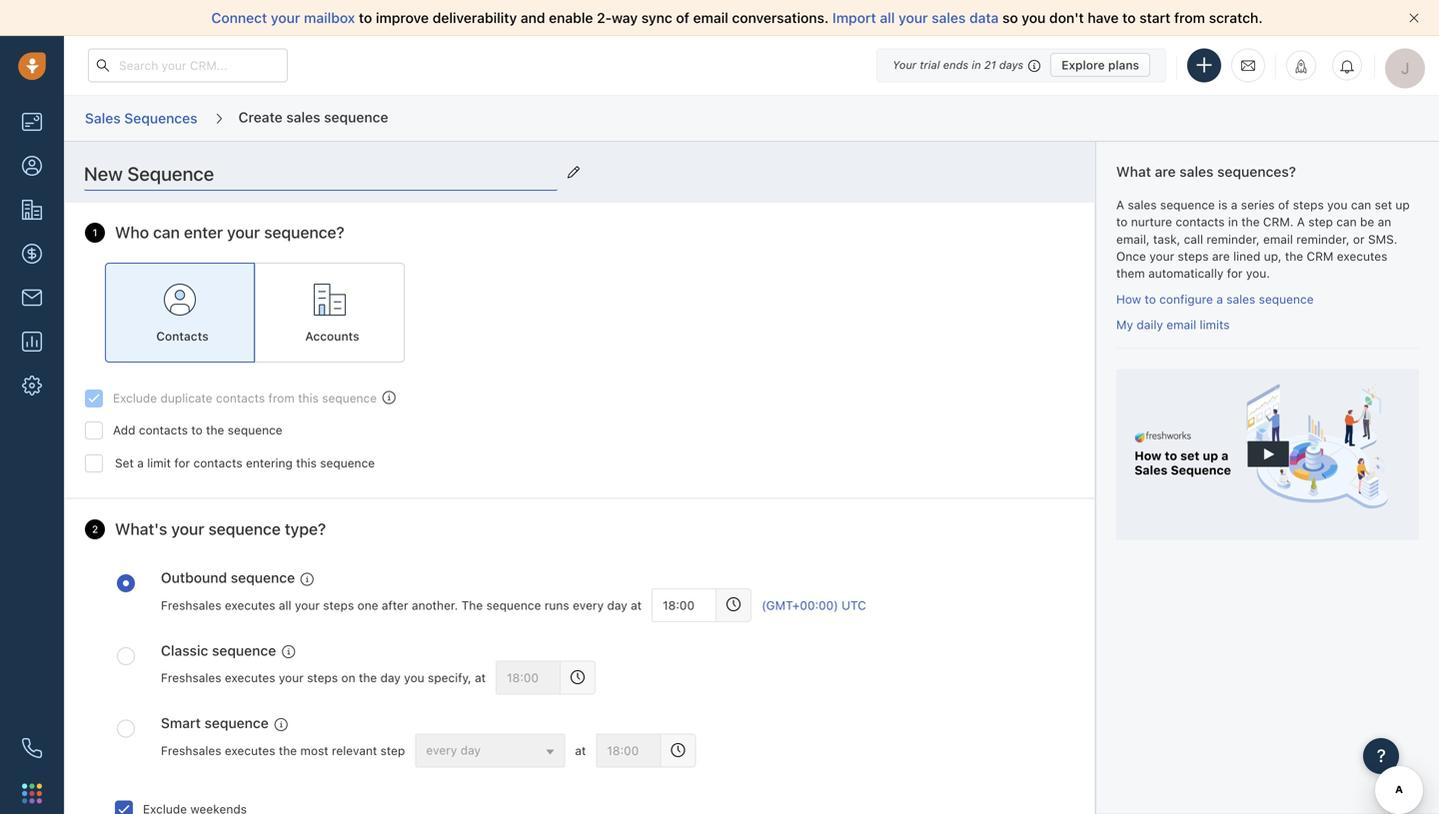 Task type: describe. For each thing, give the bounding box(es) containing it.
1 vertical spatial at
[[475, 671, 486, 685]]

email inside a sales sequence is a series of steps you can set up to nurture contacts in the crm. a step can be an email, task, call reminder, email reminder, or sms. once your steps are lined up, the crm executes them automatically for you.
[[1263, 232, 1293, 246]]

phone element
[[12, 729, 52, 769]]

sales down you.
[[1227, 292, 1256, 306]]

can right who
[[153, 223, 180, 242]]

conversations.
[[732, 9, 829, 26]]

contacts down add contacts to the sequence
[[193, 456, 243, 470]]

the
[[461, 598, 483, 612]]

2
[[92, 524, 98, 535]]

specify,
[[428, 671, 471, 685]]

ends
[[943, 58, 969, 71]]

2 vertical spatial a
[[137, 456, 144, 470]]

are inside a sales sequence is a series of steps you can set up to nurture contacts in the crm. a step can be an email, task, call reminder, email reminder, or sms. once your steps are lined up, the crm executes them automatically for you.
[[1212, 249, 1230, 263]]

send email image
[[1241, 57, 1255, 74]]

every day
[[426, 744, 481, 758]]

0 vertical spatial all
[[880, 9, 895, 26]]

exclude duplicate contacts from this sequence
[[113, 391, 377, 405]]

classic sequence
[[161, 643, 276, 659]]

what are sales sequences?
[[1116, 163, 1296, 180]]

sequence right the
[[486, 598, 541, 612]]

is
[[1219, 198, 1228, 212]]

every day button
[[415, 734, 565, 768]]

(gmt+00:00)
[[762, 598, 838, 612]]

Search your CRM... text field
[[88, 48, 288, 82]]

limit
[[147, 456, 171, 470]]

explore plans link
[[1051, 53, 1150, 77]]

1 vertical spatial all
[[279, 598, 291, 612]]

a sales sequence is a series of steps you can set up to nurture contacts in the crm. a step can be an email, task, call reminder, email reminder, or sms. once your steps are lined up, the crm executes them automatically for you.
[[1116, 198, 1410, 281]]

your up your at the top right of the page
[[899, 9, 928, 26]]

explore
[[1062, 58, 1105, 72]]

type?
[[285, 520, 326, 539]]

(gmt+00:00) utc
[[762, 598, 866, 612]]

executes for outbound sequence
[[225, 598, 275, 612]]

for inside a sales sequence is a series of steps you can set up to nurture contacts in the crm. a step can be an email, task, call reminder, email reminder, or sms. once your steps are lined up, the crm executes them automatically for you.
[[1227, 267, 1243, 281]]

who
[[115, 223, 149, 242]]

1 vertical spatial day
[[380, 671, 401, 685]]

every contact has a unique email address, so don't worry about duplication. image
[[382, 391, 396, 405]]

executes for smart sequence
[[225, 744, 275, 758]]

the right on
[[359, 671, 377, 685]]

of inside a sales sequence is a series of steps you can set up to nurture contacts in the crm. a step can be an email, task, call reminder, email reminder, or sms. once your steps are lined up, the crm executes them automatically for you.
[[1278, 198, 1290, 212]]

task,
[[1153, 232, 1181, 246]]

sequence down you.
[[1259, 292, 1314, 306]]

sequence inside a sales sequence is a series of steps you can set up to nurture contacts in the crm. a step can be an email, task, call reminder, email reminder, or sms. once your steps are lined up, the crm executes them automatically for you.
[[1160, 198, 1215, 212]]

contacts link
[[105, 263, 255, 363]]

who can enter your sequence?
[[115, 223, 345, 242]]

accounts link
[[255, 263, 405, 363]]

to left start
[[1123, 9, 1136, 26]]

them
[[1116, 267, 1145, 281]]

explore plans
[[1062, 58, 1139, 72]]

your
[[893, 58, 917, 71]]

0 vertical spatial a
[[1116, 198, 1124, 212]]

sequence left every contact has a unique email address, so don't worry about duplication. image
[[322, 391, 377, 405]]

0 horizontal spatial you
[[404, 671, 424, 685]]

1 vertical spatial step
[[380, 744, 405, 758]]

accounts
[[305, 329, 359, 343]]

sales left data
[[932, 9, 966, 26]]

0 horizontal spatial for
[[174, 456, 190, 470]]

set a limit for contacts entering this sequence
[[115, 456, 375, 470]]

2-
[[597, 9, 612, 26]]

what's
[[115, 520, 167, 539]]

0 vertical spatial every
[[573, 598, 604, 612]]

so
[[1003, 9, 1018, 26]]

outbound
[[161, 570, 227, 586]]

mailbox
[[304, 9, 355, 26]]

freshsales executes all your steps one after another. the sequence runs every day at
[[161, 598, 642, 612]]

and
[[521, 9, 545, 26]]

0 vertical spatial you
[[1022, 9, 1046, 26]]

step inside a sales sequence is a series of steps you can set up to nurture contacts in the crm. a step can be an email, task, call reminder, email reminder, or sms. once your steps are lined up, the crm executes them automatically for you.
[[1309, 215, 1333, 229]]

connect your mailbox link
[[211, 9, 359, 26]]

nurture
[[1131, 215, 1172, 229]]

freshsales executes the most relevant step
[[161, 744, 405, 758]]

in inside a sales sequence is a series of steps you can set up to nurture contacts in the crm. a step can be an email, task, call reminder, email reminder, or sms. once your steps are lined up, the crm executes them automatically for you.
[[1228, 215, 1238, 229]]

to inside a sales sequence is a series of steps you can set up to nurture contacts in the crm. a step can be an email, task, call reminder, email reminder, or sms. once your steps are lined up, the crm executes them automatically for you.
[[1116, 215, 1128, 229]]

classic
[[161, 643, 208, 659]]

scratch.
[[1209, 9, 1263, 26]]

executes for classic sequence
[[225, 671, 275, 685]]

crm.
[[1263, 215, 1294, 229]]

sales sequences link
[[84, 103, 199, 134]]

the right up,
[[1285, 249, 1303, 263]]

sms.
[[1368, 232, 1398, 246]]

sales inside a sales sequence is a series of steps you can set up to nurture contacts in the crm. a step can be an email, task, call reminder, email reminder, or sms. once your steps are lined up, the crm executes them automatically for you.
[[1128, 198, 1157, 212]]

1 horizontal spatial a
[[1217, 292, 1223, 306]]

2 vertical spatial at
[[575, 744, 586, 758]]

days
[[999, 58, 1024, 71]]

steps left one
[[323, 598, 354, 612]]

daily
[[1137, 318, 1163, 332]]

2 vertical spatial email
[[1167, 318, 1197, 332]]

connect
[[211, 9, 267, 26]]

up,
[[1264, 249, 1282, 263]]

you.
[[1246, 267, 1270, 281]]

sequence left <span class=" ">sales reps can use this for traditional drip campaigns e.g. reengaging with cold prospects</span> image
[[231, 570, 295, 586]]

my daily email limits
[[1116, 318, 1230, 332]]

your right what's
[[171, 520, 204, 539]]

sequence right create
[[324, 109, 388, 125]]

contacts up limit
[[139, 423, 188, 437]]

0 horizontal spatial in
[[972, 58, 981, 71]]

your down <span class=" ">sales reps can use this for traditional drip campaigns e.g. reengaging with cold prospects</span> image
[[295, 598, 320, 612]]

sales
[[85, 110, 121, 126]]

<span class=" ">sales reps can use this for prospecting and account-based selling e.g. following up with event attendees</span> image
[[274, 718, 288, 732]]

plans
[[1108, 58, 1139, 72]]

duplicate
[[160, 391, 213, 405]]

the down duplicate at the top of page
[[206, 423, 224, 437]]

be
[[1360, 215, 1375, 229]]

0 vertical spatial email
[[693, 9, 728, 26]]

relevant
[[332, 744, 377, 758]]

sequence up outbound sequence
[[208, 520, 281, 539]]

have
[[1088, 9, 1119, 26]]

how to configure a sales sequence link
[[1116, 292, 1314, 306]]

an
[[1378, 215, 1391, 229]]

1 reminder, from the left
[[1207, 232, 1260, 246]]

sequences?
[[1217, 163, 1296, 180]]

freshsales for smart
[[161, 744, 221, 758]]

exclude
[[113, 391, 157, 405]]

deliverability
[[433, 9, 517, 26]]

my daily email limits link
[[1116, 318, 1230, 332]]

2 reminder, from the left
[[1297, 232, 1350, 246]]

lined
[[1233, 249, 1261, 263]]

2 horizontal spatial day
[[607, 598, 627, 612]]

your left the "mailbox"
[[271, 9, 300, 26]]

create
[[238, 109, 283, 125]]

a inside a sales sequence is a series of steps you can set up to nurture contacts in the crm. a step can be an email, task, call reminder, email reminder, or sms. once your steps are lined up, the crm executes them automatically for you.
[[1231, 198, 1238, 212]]



Task type: locate. For each thing, give the bounding box(es) containing it.
sequence left <span class=" ">sales reps can use this for prospecting and account-based selling e.g. following up with event attendees</span> image
[[204, 715, 269, 732]]

limits
[[1200, 318, 1230, 332]]

are right "what" at right top
[[1155, 163, 1176, 180]]

to down duplicate at the top of page
[[191, 423, 203, 437]]

contacts up call
[[1176, 215, 1225, 229]]

every right runs
[[573, 598, 604, 612]]

your trial ends in 21 days
[[893, 58, 1024, 71]]

sequence up call
[[1160, 198, 1215, 212]]

0 vertical spatial this
[[298, 391, 319, 405]]

sales right create
[[286, 109, 320, 125]]

enable
[[549, 9, 593, 26]]

steps up crm.
[[1293, 198, 1324, 212]]

day right runs
[[607, 598, 627, 612]]

email
[[693, 9, 728, 26], [1263, 232, 1293, 246], [1167, 318, 1197, 332]]

are
[[1155, 163, 1176, 180], [1212, 249, 1230, 263]]

email,
[[1116, 232, 1150, 246]]

your inside a sales sequence is a series of steps you can set up to nurture contacts in the crm. a step can be an email, task, call reminder, email reminder, or sms. once your steps are lined up, the crm executes them automatically for you.
[[1150, 249, 1175, 263]]

of right the "sync"
[[676, 9, 690, 26]]

utc
[[842, 598, 866, 612]]

what
[[1116, 163, 1151, 180]]

freshsales executes your steps on the day you specify, at
[[161, 671, 486, 685]]

0 horizontal spatial every
[[426, 744, 457, 758]]

how to configure a sales sequence
[[1116, 292, 1314, 306]]

your down <span class=" ">sales reps can use this for weekly check-ins with leads and to run renewal campaigns e.g. renewing a contract</span> icon
[[279, 671, 304, 685]]

0 horizontal spatial at
[[475, 671, 486, 685]]

1 horizontal spatial a
[[1297, 215, 1305, 229]]

all
[[880, 9, 895, 26], [279, 598, 291, 612]]

contacts up add contacts to the sequence
[[216, 391, 265, 405]]

executes down or
[[1337, 249, 1388, 263]]

at right specify,
[[475, 671, 486, 685]]

day inside button
[[460, 744, 481, 758]]

1 horizontal spatial day
[[460, 744, 481, 758]]

entering
[[246, 456, 293, 470]]

freshsales for outbound
[[161, 598, 221, 612]]

step
[[1309, 215, 1333, 229], [380, 744, 405, 758]]

1 vertical spatial you
[[1327, 198, 1348, 212]]

2 vertical spatial you
[[404, 671, 424, 685]]

sales up nurture
[[1128, 198, 1157, 212]]

import all your sales data link
[[832, 9, 1003, 26]]

0 vertical spatial freshsales
[[161, 598, 221, 612]]

freshsales
[[161, 598, 221, 612], [161, 671, 221, 685], [161, 744, 221, 758]]

1 vertical spatial every
[[426, 744, 457, 758]]

sync
[[641, 9, 672, 26]]

0 horizontal spatial email
[[693, 9, 728, 26]]

sales sequences
[[85, 110, 198, 126]]

0 horizontal spatial a
[[1116, 198, 1124, 212]]

phone image
[[22, 739, 42, 759]]

<span class=" ">sales reps can use this for traditional drip campaigns e.g. reengaging with cold prospects</span> image
[[300, 573, 314, 587]]

your
[[271, 9, 300, 26], [899, 9, 928, 26], [227, 223, 260, 242], [1150, 249, 1175, 263], [171, 520, 204, 539], [295, 598, 320, 612], [279, 671, 304, 685]]

email down crm.
[[1263, 232, 1293, 246]]

executes down the classic sequence
[[225, 671, 275, 685]]

contacts
[[156, 329, 209, 343]]

start
[[1140, 9, 1171, 26]]

at
[[631, 598, 642, 612], [475, 671, 486, 685], [575, 744, 586, 758]]

smart
[[161, 715, 201, 732]]

1 vertical spatial for
[[174, 456, 190, 470]]

another.
[[412, 598, 458, 612]]

1 vertical spatial of
[[1278, 198, 1290, 212]]

email right the "sync"
[[693, 9, 728, 26]]

connect your mailbox to improve deliverability and enable 2-way sync of email conversations. import all your sales data so you don't have to start from scratch.
[[211, 9, 1263, 26]]

21
[[984, 58, 996, 71]]

runs
[[545, 598, 569, 612]]

freshsales down outbound
[[161, 598, 221, 612]]

sequence?
[[264, 223, 345, 242]]

for down lined
[[1227, 267, 1243, 281]]

2 horizontal spatial a
[[1231, 198, 1238, 212]]

0 vertical spatial for
[[1227, 267, 1243, 281]]

0 horizontal spatial all
[[279, 598, 291, 612]]

my
[[1116, 318, 1133, 332]]

None text field
[[496, 661, 561, 695]]

0 horizontal spatial reminder,
[[1207, 232, 1260, 246]]

your right enter on the left
[[227, 223, 260, 242]]

all right "import"
[[880, 9, 895, 26]]

can up be
[[1351, 198, 1371, 212]]

at right runs
[[631, 598, 642, 612]]

this right the entering
[[296, 456, 317, 470]]

sequence down exclude duplicate contacts from this sequence at the top left of the page
[[228, 423, 282, 437]]

1 horizontal spatial in
[[1228, 215, 1238, 229]]

add
[[113, 423, 135, 437]]

up
[[1396, 198, 1410, 212]]

how
[[1116, 292, 1141, 306]]

1 horizontal spatial every
[[573, 598, 604, 612]]

0 horizontal spatial of
[[676, 9, 690, 26]]

<span class=" ">sales reps can use this for weekly check-ins with leads and to run renewal campaigns e.g. renewing a contract</span> image
[[281, 645, 295, 659]]

a right is
[[1231, 198, 1238, 212]]

outbound sequence
[[161, 570, 295, 586]]

a
[[1116, 198, 1124, 212], [1297, 215, 1305, 229]]

sequence
[[324, 109, 388, 125], [1160, 198, 1215, 212], [1259, 292, 1314, 306], [322, 391, 377, 405], [228, 423, 282, 437], [320, 456, 375, 470], [208, 520, 281, 539], [231, 570, 295, 586], [486, 598, 541, 612], [212, 643, 276, 659], [204, 715, 269, 732]]

a up limits
[[1217, 292, 1223, 306]]

0 horizontal spatial from
[[268, 391, 295, 405]]

you inside a sales sequence is a series of steps you can set up to nurture contacts in the crm. a step can be an email, task, call reminder, email reminder, or sms. once your steps are lined up, the crm executes them automatically for you.
[[1327, 198, 1348, 212]]

0 horizontal spatial are
[[1155, 163, 1176, 180]]

of up crm.
[[1278, 198, 1290, 212]]

all up <span class=" ">sales reps can use this for weekly check-ins with leads and to run renewal campaigns e.g. renewing a contract</span> icon
[[279, 598, 291, 612]]

from right start
[[1174, 9, 1205, 26]]

sequences
[[124, 110, 198, 126]]

at right every day button
[[575, 744, 586, 758]]

for right limit
[[174, 456, 190, 470]]

2 freshsales from the top
[[161, 671, 221, 685]]

don't
[[1049, 9, 1084, 26]]

1 horizontal spatial you
[[1022, 9, 1046, 26]]

this down accounts
[[298, 391, 319, 405]]

contacts inside a sales sequence is a series of steps you can set up to nurture contacts in the crm. a step can be an email, task, call reminder, email reminder, or sms. once your steps are lined up, the crm executes them automatically for you.
[[1176, 215, 1225, 229]]

0 vertical spatial are
[[1155, 163, 1176, 180]]

a right crm.
[[1297, 215, 1305, 229]]

your down 'task,' in the top right of the page
[[1150, 249, 1175, 263]]

step up crm
[[1309, 215, 1333, 229]]

of
[[676, 9, 690, 26], [1278, 198, 1290, 212]]

freshworks switcher image
[[22, 784, 42, 804]]

1 horizontal spatial all
[[880, 9, 895, 26]]

0 vertical spatial day
[[607, 598, 627, 612]]

2 vertical spatial freshsales
[[161, 744, 221, 758]]

2 vertical spatial day
[[460, 744, 481, 758]]

0 vertical spatial of
[[676, 9, 690, 26]]

can
[[1351, 198, 1371, 212], [1337, 215, 1357, 229], [153, 223, 180, 242]]

once
[[1116, 249, 1146, 263]]

day down specify,
[[460, 744, 481, 758]]

every inside button
[[426, 744, 457, 758]]

to right the "mailbox"
[[359, 9, 372, 26]]

a down "what" at right top
[[1116, 198, 1124, 212]]

reminder, up crm
[[1297, 232, 1350, 246]]

1 horizontal spatial step
[[1309, 215, 1333, 229]]

1 freshsales from the top
[[161, 598, 221, 612]]

1 vertical spatial from
[[268, 391, 295, 405]]

sales left sequences?
[[1180, 163, 1214, 180]]

can left be
[[1337, 215, 1357, 229]]

1 horizontal spatial reminder,
[[1297, 232, 1350, 246]]

day
[[607, 598, 627, 612], [380, 671, 401, 685], [460, 744, 481, 758]]

reminder,
[[1207, 232, 1260, 246], [1297, 232, 1350, 246]]

1
[[92, 227, 97, 238]]

smart sequence
[[161, 715, 269, 732]]

freshsales down smart at the left bottom
[[161, 744, 221, 758]]

0 horizontal spatial a
[[137, 456, 144, 470]]

in left "21"
[[972, 58, 981, 71]]

1 horizontal spatial for
[[1227, 267, 1243, 281]]

way
[[612, 9, 638, 26]]

a
[[1231, 198, 1238, 212], [1217, 292, 1223, 306], [137, 456, 144, 470]]

set
[[115, 456, 134, 470]]

2 horizontal spatial you
[[1327, 198, 1348, 212]]

you left set
[[1327, 198, 1348, 212]]

1 vertical spatial in
[[1228, 215, 1238, 229]]

freshsales for classic
[[161, 671, 221, 685]]

1 vertical spatial a
[[1297, 215, 1305, 229]]

add contacts to the sequence
[[113, 423, 282, 437]]

close image
[[1409, 13, 1419, 23]]

2 horizontal spatial at
[[631, 598, 642, 612]]

configure
[[1160, 292, 1213, 306]]

0 vertical spatial from
[[1174, 9, 1205, 26]]

after
[[382, 598, 408, 612]]

day right on
[[380, 671, 401, 685]]

contacts
[[1176, 215, 1225, 229], [216, 391, 265, 405], [139, 423, 188, 437], [193, 456, 243, 470]]

executes down outbound sequence
[[225, 598, 275, 612]]

1 vertical spatial freshsales
[[161, 671, 221, 685]]

1 horizontal spatial at
[[575, 744, 586, 758]]

set
[[1375, 198, 1392, 212]]

0 vertical spatial step
[[1309, 215, 1333, 229]]

2 horizontal spatial email
[[1263, 232, 1293, 246]]

1 vertical spatial this
[[296, 456, 317, 470]]

to up email, at top
[[1116, 215, 1128, 229]]

automatically
[[1148, 267, 1224, 281]]

in
[[972, 58, 981, 71], [1228, 215, 1238, 229]]

steps
[[1293, 198, 1324, 212], [1178, 249, 1209, 263], [323, 598, 354, 612], [307, 671, 338, 685]]

0 vertical spatial at
[[631, 598, 642, 612]]

call
[[1184, 232, 1203, 246]]

you left specify,
[[404, 671, 424, 685]]

0 vertical spatial in
[[972, 58, 981, 71]]

None text field
[[84, 157, 558, 191], [652, 589, 717, 623], [596, 734, 661, 768], [84, 157, 558, 191], [652, 589, 717, 623], [596, 734, 661, 768]]

1 vertical spatial email
[[1263, 232, 1293, 246]]

1 horizontal spatial email
[[1167, 318, 1197, 332]]

freshsales down classic
[[161, 671, 221, 685]]

sequence left <span class=" ">sales reps can use this for weekly check-ins with leads and to run renewal campaigns e.g. renewing a contract</span> icon
[[212, 643, 276, 659]]

0 vertical spatial a
[[1231, 198, 1238, 212]]

sequence right the entering
[[320, 456, 375, 470]]

you right so
[[1022, 9, 1046, 26]]

or
[[1353, 232, 1365, 246]]

import
[[832, 9, 876, 26]]

step right relevant
[[380, 744, 405, 758]]

1 horizontal spatial are
[[1212, 249, 1230, 263]]

steps left on
[[307, 671, 338, 685]]

every down specify,
[[426, 744, 457, 758]]

in up lined
[[1228, 215, 1238, 229]]

steps down call
[[1178, 249, 1209, 263]]

what's new image
[[1294, 59, 1308, 73]]

what's your sequence type?
[[115, 520, 326, 539]]

most
[[300, 744, 328, 758]]

to right how at top right
[[1145, 292, 1156, 306]]

on
[[341, 671, 355, 685]]

sales
[[932, 9, 966, 26], [286, 109, 320, 125], [1180, 163, 1214, 180], [1128, 198, 1157, 212], [1227, 292, 1256, 306]]

improve
[[376, 9, 429, 26]]

1 vertical spatial are
[[1212, 249, 1230, 263]]

executes inside a sales sequence is a series of steps you can set up to nurture contacts in the crm. a step can be an email, task, call reminder, email reminder, or sms. once your steps are lined up, the crm executes them automatically for you.
[[1337, 249, 1388, 263]]

from
[[1174, 9, 1205, 26], [268, 391, 295, 405]]

from up the entering
[[268, 391, 295, 405]]

1 vertical spatial a
[[1217, 292, 1223, 306]]

reminder, up lined
[[1207, 232, 1260, 246]]

the left "most"
[[279, 744, 297, 758]]

trial
[[920, 58, 940, 71]]

executes down <span class=" ">sales reps can use this for prospecting and account-based selling e.g. following up with event attendees</span> image
[[225, 744, 275, 758]]

are left lined
[[1212, 249, 1230, 263]]

email down configure
[[1167, 318, 1197, 332]]

3 freshsales from the top
[[161, 744, 221, 758]]

0 horizontal spatial day
[[380, 671, 401, 685]]

the down series
[[1242, 215, 1260, 229]]

create sales sequence
[[238, 109, 388, 125]]

data
[[969, 9, 999, 26]]

1 horizontal spatial of
[[1278, 198, 1290, 212]]

0 horizontal spatial step
[[380, 744, 405, 758]]

every
[[573, 598, 604, 612], [426, 744, 457, 758]]

series
[[1241, 198, 1275, 212]]

1 horizontal spatial from
[[1174, 9, 1205, 26]]

a right "set"
[[137, 456, 144, 470]]



Task type: vqa. For each thing, say whether or not it's contained in the screenshot.
GOOD
no



